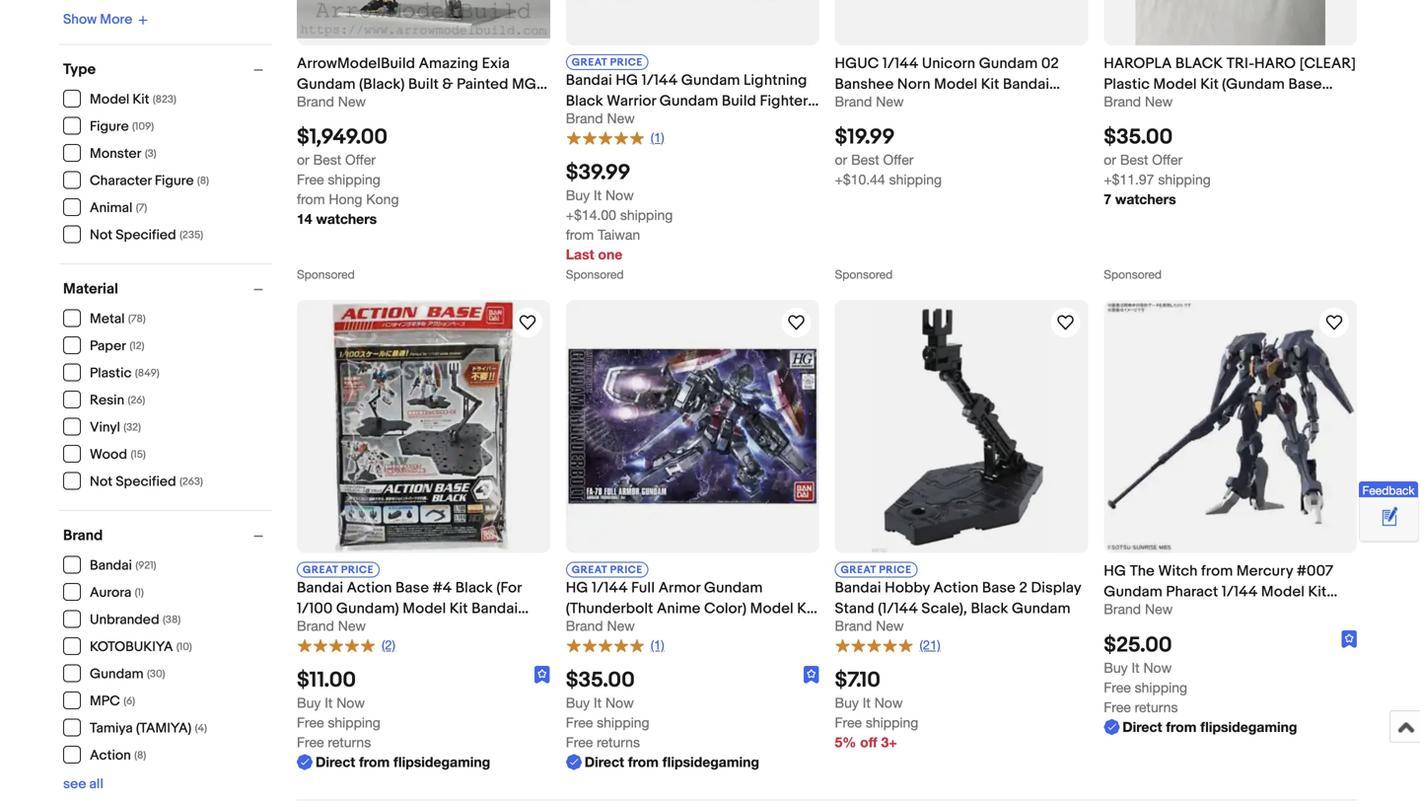 Task type: describe. For each thing, give the bounding box(es) containing it.
(2) link
[[297, 636, 396, 654]]

(8) inside "character figure (8)"
[[197, 175, 209, 187]]

flipsidegaming for $35.00
[[663, 754, 760, 770]]

sale
[[922, 96, 952, 114]]

price for $11.00
[[341, 564, 374, 577]]

on
[[898, 96, 918, 114]]

buy it now free shipping free returns direct from flipsidegaming for $11.00
[[297, 695, 491, 770]]

bandai action base #4 black (for 1/100 gundam) model kit bandai hobby heading
[[297, 579, 529, 638]]

unicorn
[[922, 55, 976, 72]]

new up $39.99
[[607, 110, 635, 126]]

gundam inside 'hg the witch from mercury #007 gundam pharact 1/144 model kit bandai hobby'
[[1104, 583, 1163, 601]]

watch hg 1/144 full armor gundam (thunderbolt anime color) model kit bandai hobby image
[[785, 311, 808, 334]]

(32)
[[124, 421, 141, 434]]

material button
[[63, 280, 272, 298]]

new up $19.99
[[876, 93, 904, 109]]

great price hg 1/144 full armor gundam (thunderbolt anime color) model kit bandai hobby
[[566, 564, 816, 638]]

black inside great price bandai hg 1/144 gundam lightning black warrior gundam build fighters model kit
[[566, 92, 604, 110]]

great price button for $35.00
[[566, 561, 649, 578]]

flipsidegaming for $11.00
[[394, 754, 491, 770]]

mpc (6)
[[90, 693, 135, 710]]

now for $11.00
[[337, 695, 365, 711]]

black
[[1176, 55, 1224, 72]]

black inside great price bandai hobby action base 2 display stand (1/144 scale), black gundam brand new
[[971, 600, 1009, 618]]

(21)
[[920, 638, 941, 653]]

brand up $1,949.00
[[297, 93, 334, 109]]

vinyl (32)
[[90, 419, 141, 436]]

returns for $25.00
[[1135, 699, 1178, 715]]

flipsidegaming for $25.00
[[1201, 718, 1298, 735]]

fighters
[[760, 92, 816, 110]]

animal
[[90, 200, 133, 217]]

2
[[1020, 579, 1028, 597]]

shipping down the $25.00
[[1135, 679, 1188, 695]]

specified for not specified (235)
[[116, 227, 176, 244]]

aurora (1)
[[90, 585, 144, 601]]

$19.99 or best offer +$10.44 shipping
[[835, 124, 942, 187]]

bandai hobby action base 2 display stand (1/144 scale), black gundam heading
[[835, 579, 1082, 618]]

hg inside great price bandai hg 1/144 gundam lightning black warrior gundam build fighters model kit
[[616, 71, 639, 89]]

02
[[1042, 55, 1060, 72]]

more
[[100, 11, 132, 28]]

shipping inside the $35.00 or best offer +$11.97 shipping 7 watchers
[[1159, 171, 1211, 187]]

display
[[1032, 579, 1082, 597]]

new up (2) link
[[338, 618, 366, 634]]

(tamiya)
[[136, 720, 192, 737]]

scale),
[[922, 600, 968, 618]]

bandai hg 1/144 gundam lightning black warrior gundam build fighters model kit link
[[566, 70, 819, 130]]

model up figure (109) at the top left of page
[[90, 91, 130, 108]]

not specified (235)
[[90, 227, 203, 244]]

haropla black tri-haro [clear] plastic model kit (gundam base limited) link
[[1104, 53, 1358, 114]]

now inside $7.10 buy it now free shipping 5% off 3+
[[875, 695, 903, 711]]

gundam inside arrowmodelbuild amazing exia gundam (black) built & painted mg 1/100 model kit
[[297, 75, 356, 93]]

gundam inside great price bandai hobby action base 2 display stand (1/144 scale), black gundam brand new
[[1012, 600, 1071, 618]]

$25.00
[[1104, 632, 1173, 658]]

brand new up (2) link
[[297, 618, 366, 634]]

kit inside arrowmodelbuild amazing exia gundam (black) built & painted mg 1/100 model kit
[[383, 96, 402, 114]]

best for $19.99
[[852, 151, 880, 168]]

armor
[[659, 579, 701, 597]]

show
[[63, 11, 97, 28]]

last
[[566, 246, 594, 262]]

(26)
[[128, 394, 145, 407]]

hg 1/144 full armor gundam (thunderbolt anime color) model kit bandai hobby image
[[566, 300, 819, 553]]

hg inside 'hg the witch from mercury #007 gundam pharact 1/144 model kit bandai hobby'
[[1104, 562, 1127, 580]]

Direct from flipsidegaming text field
[[566, 752, 760, 772]]

direct from flipsidegaming text field for $11.00
[[297, 752, 491, 772]]

bandai action base #4 black (for 1/100 gundam) model kit bandai hobby link
[[297, 578, 550, 638]]

offer for $1,949.00
[[345, 151, 376, 168]]

bandai hobby action base 2 display stand (1/144 scale), black gundam image
[[872, 300, 1051, 553]]

price for $35.00
[[610, 564, 643, 577]]

model inside great price bandai hg 1/144 gundam lightning black warrior gundam build fighters model kit
[[566, 113, 610, 130]]

plastic (849)
[[90, 365, 160, 382]]

hguc 1/144 unicorn gundam 02 banshee norn model kit bandai hobby🔥 on sale link
[[835, 53, 1088, 114]]

brand up 'bandai (921)'
[[63, 527, 103, 545]]

figure (109)
[[90, 118, 154, 135]]

shipping down $11.00
[[328, 714, 381, 731]]

hg the witch from mercury #007 gundam pharact 1/144 model kit bandai hobby image
[[1104, 300, 1358, 553]]

brand button
[[63, 527, 272, 545]]

+$14.00
[[566, 207, 617, 223]]

returns for $11.00
[[328, 734, 371, 750]]

hguc 1/144 unicorn gundam 02 banshee norn model kit bandai hobby🔥 on sale
[[835, 55, 1060, 114]]

watchers inside the $35.00 or best offer +$11.97 shipping 7 watchers
[[1116, 191, 1177, 207]]

shipping inside $19.99 or best offer +$10.44 shipping
[[889, 171, 942, 187]]

bandai hg 1/144 gundam lightning black warrior gundam build fighters model kit heading
[[566, 71, 819, 130]]

$19.99
[[835, 124, 895, 150]]

see all
[[63, 776, 103, 793]]

price for $39.99
[[610, 56, 643, 69]]

plastic inside haropla black tri-haro [clear] plastic model kit (gundam base limited)
[[1104, 75, 1150, 93]]

norn
[[898, 75, 931, 93]]

resin
[[90, 392, 124, 409]]

brand new down "full"
[[566, 618, 635, 634]]

arrowmodelbuild amazing exia gundam (black) built & painted mg 1/100 model kit
[[297, 55, 537, 114]]

aurora
[[90, 585, 131, 601]]

gundam inside great price hg 1/144 full armor gundam (thunderbolt anime color) model kit bandai hobby
[[704, 579, 763, 597]]

black inside great price bandai action base #4 black (for 1/100 gundam) model kit bandai hobby
[[456, 579, 493, 597]]

great price button for $39.99
[[566, 53, 649, 70]]

14
[[297, 211, 312, 227]]

free inside $7.10 buy it now free shipping 5% off 3+
[[835, 714, 862, 731]]

(4)
[[195, 722, 207, 735]]

brand new up $1,949.00
[[297, 93, 366, 109]]

direct for $35.00
[[585, 754, 624, 770]]

painted
[[457, 75, 509, 93]]

great price bandai action base #4 black (for 1/100 gundam) model kit bandai hobby
[[297, 564, 522, 638]]

base inside haropla black tri-haro [clear] plastic model kit (gundam base limited)
[[1289, 75, 1323, 93]]

built
[[408, 75, 439, 93]]

+$11.97
[[1104, 171, 1155, 187]]

hong
[[329, 191, 362, 207]]

vinyl
[[90, 419, 120, 436]]

lightning
[[744, 71, 807, 89]]

off
[[860, 734, 878, 750]]

action (8)
[[90, 747, 146, 764]]

(1/144
[[878, 600, 918, 618]]

specified for not specified (263)
[[116, 474, 176, 490]]

arrowmodelbuild amazing exia gundam (black) built & painted mg 1/100 model kit link
[[297, 53, 550, 114]]

model inside arrowmodelbuild amazing exia gundam (black) built & painted mg 1/100 model kit
[[336, 96, 380, 114]]

bandai inside 'hg the witch from mercury #007 gundam pharact 1/144 model kit bandai hobby'
[[1104, 604, 1151, 622]]

now for $35.00
[[606, 695, 634, 711]]

tamiya (tamiya) (4)
[[90, 720, 207, 737]]

brand down haropla
[[1104, 93, 1142, 109]]

model inside great price hg 1/144 full armor gundam (thunderbolt anime color) model kit bandai hobby
[[750, 600, 794, 618]]

1/144 inside 'hg the witch from mercury #007 gundam pharact 1/144 model kit bandai hobby'
[[1222, 583, 1258, 601]]

arrowmodelbuild amazing exia gundam (black) built & painted mg 1/100 model kit image
[[297, 0, 550, 38]]

watch bandai hobby action base 2 display stand (1/144 scale), black gundam image
[[1054, 311, 1078, 334]]

gundam (30)
[[90, 666, 165, 683]]

kit inside great price bandai action base #4 black (for 1/100 gundam) model kit bandai hobby
[[450, 600, 468, 618]]

model inside great price bandai action base #4 black (for 1/100 gundam) model kit bandai hobby
[[403, 600, 446, 618]]

(38)
[[163, 614, 181, 626]]

it for $25.00
[[1132, 659, 1140, 676]]

taiwan
[[598, 226, 640, 243]]

type
[[63, 61, 96, 78]]

$39.99
[[566, 160, 631, 185]]

brand up (2) link
[[297, 618, 334, 634]]

buy for $35.00
[[566, 695, 590, 711]]

bandai action base #4 black (for 1/100 gundam) model kit bandai hobby image
[[297, 300, 550, 553]]

gundam left build
[[660, 92, 719, 110]]

unbranded (38)
[[90, 612, 181, 628]]

tri-
[[1227, 55, 1255, 72]]

haropla black tri-haro [clear] plastic model kit (gundam base limited) heading
[[1104, 55, 1357, 114]]

haropla black tri-haro [clear] plastic model kit (gundam base limited)
[[1104, 55, 1357, 114]]

bandai up the aurora
[[90, 557, 132, 574]]

kotobukiya
[[90, 639, 173, 656]]

brand new up $19.99
[[835, 93, 904, 109]]

gundam inside the hguc 1/144 unicorn gundam 02 banshee norn model kit bandai hobby🔥 on sale
[[979, 55, 1038, 72]]

watch hg the witch from mercury #007 gundam pharact 1/144 model kit bandai hobby image
[[1323, 311, 1347, 334]]

color)
[[704, 600, 747, 618]]

(849)
[[135, 367, 160, 380]]

from inside $39.99 buy it now +$14.00 shipping from taiwan last one
[[566, 226, 594, 243]]

shipping inside $39.99 buy it now +$14.00 shipping from taiwan last one
[[620, 207, 673, 223]]

+$10.44
[[835, 171, 886, 187]]

bandai inside the hguc 1/144 unicorn gundam 02 banshee norn model kit bandai hobby🔥 on sale
[[1003, 75, 1050, 93]]

arrowmodelbuild
[[297, 55, 415, 72]]

see
[[63, 776, 86, 793]]

#007
[[1297, 562, 1334, 580]]

1/144 inside great price hg 1/144 full armor gundam (thunderbolt anime color) model kit bandai hobby
[[592, 579, 628, 597]]

hg the witch from mercury #007 gundam pharact 1/144 model kit bandai hobby
[[1104, 562, 1334, 622]]

free inside $1,949.00 or best offer free shipping from hong kong 14 watchers
[[297, 171, 324, 187]]

brand up $19.99
[[835, 93, 872, 109]]

watch bandai action base #4 black (for 1/100 gundam) model kit bandai hobby image
[[516, 311, 539, 334]]

wood (15)
[[90, 446, 146, 463]]

$35.00 or best offer +$11.97 shipping 7 watchers
[[1104, 124, 1211, 207]]

buy inside $7.10 buy it now free shipping 5% off 3+
[[835, 695, 859, 711]]

direct from flipsidegaming text field for $25.00
[[1104, 717, 1298, 737]]

bandai down (for
[[472, 600, 518, 618]]

(109)
[[132, 120, 154, 133]]

not specified (263)
[[90, 474, 203, 490]]

best for $1,949.00
[[313, 151, 341, 168]]

or for $1,949.00
[[297, 151, 309, 168]]

resin (26)
[[90, 392, 145, 409]]

action inside great price bandai hobby action base 2 display stand (1/144 scale), black gundam brand new
[[934, 579, 979, 597]]

arrowmodelbuild amazing exia gundam (black) built & painted mg 1/100 model kit heading
[[297, 55, 547, 114]]

buy for $11.00
[[297, 695, 321, 711]]

(12)
[[130, 340, 145, 353]]



Task type: vqa. For each thing, say whether or not it's contained in the screenshot.


Task type: locate. For each thing, give the bounding box(es) containing it.
or for $19.99
[[835, 151, 848, 168]]

one
[[598, 246, 623, 262]]

great price button for $11.00
[[297, 561, 380, 578]]

best up +$11.97
[[1121, 151, 1149, 168]]

model inside haropla black tri-haro [clear] plastic model kit (gundam base limited)
[[1154, 75, 1197, 93]]

(black)
[[359, 75, 405, 93]]

1 vertical spatial not
[[90, 474, 113, 490]]

(1) link up $39.99
[[566, 128, 665, 146]]

kit inside great price hg 1/144 full armor gundam (thunderbolt anime color) model kit bandai hobby
[[797, 600, 816, 618]]

(1) down warrior
[[651, 130, 665, 145]]

3 best from the left
[[1121, 151, 1149, 168]]

1 or from the left
[[297, 151, 309, 168]]

model down #4
[[403, 600, 446, 618]]

0 vertical spatial not
[[90, 227, 113, 244]]

new
[[338, 93, 366, 109], [876, 93, 904, 109], [1145, 93, 1173, 109], [607, 110, 635, 126], [1145, 601, 1173, 617], [338, 618, 366, 634], [607, 618, 635, 634], [876, 618, 904, 634]]

great price button for $7.10
[[835, 561, 918, 578]]

base inside great price bandai action base #4 black (for 1/100 gundam) model kit bandai hobby
[[396, 579, 429, 597]]

watchers down +$11.97
[[1116, 191, 1177, 207]]

0 vertical spatial (1)
[[651, 130, 665, 145]]

haropla black tri-haro [clear] plastic model kit (gundam base limited) image
[[1136, 0, 1326, 45]]

great for $7.10
[[841, 564, 877, 577]]

2 or from the left
[[835, 151, 848, 168]]

price
[[610, 56, 643, 69], [341, 564, 374, 577], [610, 564, 643, 577], [879, 564, 912, 577]]

brand inside great price bandai hobby action base 2 display stand (1/144 scale), black gundam brand new
[[835, 618, 872, 634]]

$35.00 down limited)
[[1104, 124, 1173, 150]]

from inside 'hg the witch from mercury #007 gundam pharact 1/144 model kit bandai hobby'
[[1202, 562, 1234, 580]]

0 horizontal spatial returns
[[328, 734, 371, 750]]

7
[[1104, 191, 1112, 207]]

witch
[[1159, 562, 1198, 580]]

limited)
[[1104, 96, 1159, 114]]

now down the "$7.10"
[[875, 695, 903, 711]]

1 horizontal spatial best
[[852, 151, 880, 168]]

1/100 inside great price bandai action base #4 black (for 1/100 gundam) model kit bandai hobby
[[297, 600, 333, 618]]

(1) down anime
[[651, 638, 665, 653]]

new up $1,949.00
[[338, 93, 366, 109]]

shipping up hong at the top of the page
[[328, 171, 381, 187]]

bandai down (thunderbolt on the bottom of the page
[[566, 621, 613, 638]]

now
[[606, 187, 634, 203], [1144, 659, 1172, 676], [337, 695, 365, 711], [606, 695, 634, 711], [875, 695, 903, 711]]

3 offer from the left
[[1153, 151, 1183, 168]]

bandai down 02
[[1003, 75, 1050, 93]]

(1) link for $35.00
[[566, 636, 665, 654]]

new down the
[[1145, 601, 1173, 617]]

price up gundam)
[[341, 564, 374, 577]]

watchers
[[1116, 191, 1177, 207], [316, 211, 377, 227]]

best for $35.00
[[1121, 151, 1149, 168]]

now up direct from flipsidegaming text field
[[606, 695, 634, 711]]

model inside the hguc 1/144 unicorn gundam 02 banshee norn model kit bandai hobby🔥 on sale
[[934, 75, 978, 93]]

great for $35.00
[[572, 564, 607, 577]]

price inside great price bandai hg 1/144 gundam lightning black warrior gundam build fighters model kit
[[610, 56, 643, 69]]

direct for $25.00
[[1123, 718, 1163, 735]]

1 horizontal spatial action
[[347, 579, 392, 597]]

1 horizontal spatial offer
[[883, 151, 914, 168]]

0 horizontal spatial offer
[[345, 151, 376, 168]]

1 horizontal spatial watchers
[[1116, 191, 1177, 207]]

new inside great price bandai hobby action base 2 display stand (1/144 scale), black gundam brand new
[[876, 618, 904, 634]]

not down animal
[[90, 227, 113, 244]]

specified down (7)
[[116, 227, 176, 244]]

great for $39.99
[[572, 56, 607, 69]]

1 not from the top
[[90, 227, 113, 244]]

(6)
[[124, 695, 135, 708]]

(3)
[[145, 147, 157, 160]]

from inside $1,949.00 or best offer free shipping from hong kong 14 watchers
[[297, 191, 325, 207]]

bandai hg 1/144 gundam lightning black warrior gundam build fighters model kit image
[[566, 0, 819, 45]]

show more button
[[63, 11, 148, 28]]

(15)
[[131, 448, 146, 461]]

1 vertical spatial black
[[456, 579, 493, 597]]

offer up +$11.97
[[1153, 151, 1183, 168]]

0 horizontal spatial black
[[456, 579, 493, 597]]

$1,949.00 or best offer free shipping from hong kong 14 watchers
[[297, 124, 399, 227]]

brand new
[[297, 93, 366, 109], [835, 93, 904, 109], [1104, 93, 1173, 109], [566, 110, 635, 126], [1104, 601, 1173, 617], [297, 618, 366, 634], [566, 618, 635, 634]]

haropla
[[1104, 55, 1172, 72]]

1 (1) link from the top
[[566, 128, 665, 146]]

wood
[[90, 446, 127, 463]]

monster
[[90, 146, 141, 162]]

hobby
[[885, 579, 930, 597], [1154, 604, 1200, 622], [297, 621, 343, 638], [616, 621, 662, 638]]

new down "full"
[[607, 618, 635, 634]]

2 1/100 from the top
[[297, 600, 333, 618]]

0 horizontal spatial hg
[[566, 579, 589, 597]]

price for $7.10
[[879, 564, 912, 577]]

1/144
[[883, 55, 919, 72], [642, 71, 678, 89], [592, 579, 628, 597], [1222, 583, 1258, 601]]

(1) link for $39.99
[[566, 128, 665, 146]]

metal (78)
[[90, 311, 146, 328]]

0 horizontal spatial flipsidegaming
[[394, 754, 491, 770]]

from
[[297, 191, 325, 207], [566, 226, 594, 243], [1202, 562, 1234, 580], [1166, 718, 1197, 735], [359, 754, 390, 770], [628, 754, 659, 770]]

great inside great price bandai hobby action base 2 display stand (1/144 scale), black gundam brand new
[[841, 564, 877, 577]]

gundam up mpc (6)
[[90, 666, 144, 683]]

it down $11.00
[[325, 695, 333, 711]]

figure up 'monster'
[[90, 118, 129, 135]]

1 horizontal spatial direct from flipsidegaming text field
[[1104, 717, 1298, 737]]

great for $11.00
[[303, 564, 338, 577]]

it
[[594, 187, 602, 203], [1132, 659, 1140, 676], [325, 695, 333, 711], [594, 695, 602, 711], [863, 695, 871, 711]]

1 vertical spatial watchers
[[316, 211, 377, 227]]

great inside great price bandai action base #4 black (for 1/100 gundam) model kit bandai hobby
[[303, 564, 338, 577]]

2 horizontal spatial or
[[1104, 151, 1117, 168]]

model down the mercury in the bottom right of the page
[[1262, 583, 1305, 601]]

5%
[[835, 734, 857, 750]]

the
[[1130, 562, 1155, 580]]

best inside $1,949.00 or best offer free shipping from hong kong 14 watchers
[[313, 151, 341, 168]]

figure down (3)
[[155, 173, 194, 189]]

(for
[[497, 579, 522, 597]]

it for $11.00
[[325, 695, 333, 711]]

2 horizontal spatial hg
[[1104, 562, 1127, 580]]

hobby inside great price bandai hobby action base 2 display stand (1/144 scale), black gundam brand new
[[885, 579, 930, 597]]

$35.00 inside the $35.00 or best offer +$11.97 shipping 7 watchers
[[1104, 124, 1173, 150]]

base inside great price bandai hobby action base 2 display stand (1/144 scale), black gundam brand new
[[982, 579, 1016, 597]]

warrior
[[607, 92, 656, 110]]

2 vertical spatial black
[[971, 600, 1009, 618]]

1/144 inside the hguc 1/144 unicorn gundam 02 banshee norn model kit bandai hobby🔥 on sale
[[883, 55, 919, 72]]

$35.00 for $35.00 or best offer +$11.97 shipping 7 watchers
[[1104, 124, 1173, 150]]

1 horizontal spatial buy it now free shipping free returns direct from flipsidegaming
[[566, 695, 760, 770]]

0 horizontal spatial figure
[[90, 118, 129, 135]]

shipping inside $7.10 buy it now free shipping 5% off 3+
[[866, 714, 919, 731]]

0 vertical spatial watchers
[[1116, 191, 1177, 207]]

(7)
[[136, 202, 147, 215]]

(921)
[[135, 559, 156, 572]]

exia
[[482, 55, 510, 72]]

(thunderbolt
[[566, 600, 654, 618]]

now inside $39.99 buy it now +$14.00 shipping from taiwan last one
[[606, 187, 634, 203]]

model inside 'hg the witch from mercury #007 gundam pharact 1/144 model kit bandai hobby'
[[1262, 583, 1305, 601]]

great inside great price hg 1/144 full armor gundam (thunderbolt anime color) model kit bandai hobby
[[572, 564, 607, 577]]

0 horizontal spatial $35.00
[[566, 668, 635, 693]]

(263)
[[180, 476, 203, 488]]

watchers inside $1,949.00 or best offer free shipping from hong kong 14 watchers
[[316, 211, 377, 227]]

offer for $19.99
[[883, 151, 914, 168]]

great inside great price bandai hg 1/144 gundam lightning black warrior gundam build fighters model kit
[[572, 56, 607, 69]]

buy inside $39.99 buy it now +$14.00 shipping from taiwan last one
[[566, 187, 590, 203]]

0 horizontal spatial plastic
[[90, 365, 132, 382]]

buy it now free shipping free returns direct from flipsidegaming for $25.00
[[1104, 659, 1298, 735]]

0 horizontal spatial or
[[297, 151, 309, 168]]

direct
[[1123, 718, 1163, 735], [316, 754, 355, 770], [585, 754, 624, 770]]

buy
[[566, 187, 590, 203], [1104, 659, 1128, 676], [297, 695, 321, 711], [566, 695, 590, 711], [835, 695, 859, 711]]

2 vertical spatial (1)
[[651, 638, 665, 653]]

1 vertical spatial $35.00
[[566, 668, 635, 693]]

action
[[347, 579, 392, 597], [934, 579, 979, 597], [90, 747, 131, 764]]

(1) up unbranded (38)
[[135, 587, 144, 599]]

0 horizontal spatial best
[[313, 151, 341, 168]]

model down unicorn
[[934, 75, 978, 93]]

1/144 up (thunderbolt on the bottom of the page
[[592, 579, 628, 597]]

0 vertical spatial (8)
[[197, 175, 209, 187]]

$7.10 buy it now free shipping 5% off 3+
[[835, 668, 919, 750]]

2 horizontal spatial black
[[971, 600, 1009, 618]]

great price bandai hobby action base 2 display stand (1/144 scale), black gundam brand new
[[835, 564, 1082, 634]]

hg 1/144 full armor gundam (thunderbolt anime color) model kit bandai hobby heading
[[566, 579, 818, 638]]

hg the witch from mercury #007 gundam pharact 1/144 model kit bandai hobby heading
[[1104, 562, 1338, 622]]

Direct from flipsidegaming text field
[[1104, 717, 1298, 737], [297, 752, 491, 772]]

1 horizontal spatial returns
[[597, 734, 640, 750]]

2 horizontal spatial direct
[[1123, 718, 1163, 735]]

1 vertical spatial (1)
[[135, 587, 144, 599]]

3 or from the left
[[1104, 151, 1117, 168]]

great price button up warrior
[[566, 53, 649, 70]]

best inside $19.99 or best offer +$10.44 shipping
[[852, 151, 880, 168]]

0 horizontal spatial watchers
[[316, 211, 377, 227]]

1 vertical spatial figure
[[155, 173, 194, 189]]

offer inside $19.99 or best offer +$10.44 shipping
[[883, 151, 914, 168]]

brand left anime
[[566, 618, 603, 634]]

base left '2'
[[982, 579, 1016, 597]]

2 not from the top
[[90, 474, 113, 490]]

hobby up $11.00
[[297, 621, 343, 638]]

2 best from the left
[[852, 151, 880, 168]]

not
[[90, 227, 113, 244], [90, 474, 113, 490]]

(1) for $35.00
[[651, 638, 665, 653]]

returns for $35.00
[[597, 734, 640, 750]]

1 horizontal spatial flipsidegaming
[[663, 754, 760, 770]]

or for $35.00
[[1104, 151, 1117, 168]]

1 vertical spatial specified
[[116, 474, 176, 490]]

1/100 inside arrowmodelbuild amazing exia gundam (black) built & painted mg 1/100 model kit
[[297, 96, 333, 114]]

bandai hobby action base 2 display stand (1/144 scale), black gundam link
[[835, 578, 1088, 618]]

0 vertical spatial figure
[[90, 118, 129, 135]]

1 horizontal spatial base
[[982, 579, 1016, 597]]

hobby down (thunderbolt on the bottom of the page
[[616, 621, 662, 638]]

kit inside the hguc 1/144 unicorn gundam 02 banshee norn model kit bandai hobby🔥 on sale
[[981, 75, 1000, 93]]

1 horizontal spatial hg
[[616, 71, 639, 89]]

(1) link down (thunderbolt on the bottom of the page
[[566, 636, 665, 654]]

gundam
[[979, 55, 1038, 72], [682, 71, 740, 89], [297, 75, 356, 93], [660, 92, 719, 110], [704, 579, 763, 597], [1104, 583, 1163, 601], [1012, 600, 1071, 618], [90, 666, 144, 683]]

bandai inside great price hg 1/144 full armor gundam (thunderbolt anime color) model kit bandai hobby
[[566, 621, 613, 638]]

it down the $25.00
[[1132, 659, 1140, 676]]

shipping up 3+
[[866, 714, 919, 731]]

2 horizontal spatial offer
[[1153, 151, 1183, 168]]

specified down "(15)" at the bottom of the page
[[116, 474, 176, 490]]

it up direct from flipsidegaming text field
[[594, 695, 602, 711]]

material
[[63, 280, 118, 298]]

brand new up the $25.00
[[1104, 601, 1173, 617]]

hg up (thunderbolt on the bottom of the page
[[566, 579, 589, 597]]

mpc
[[90, 693, 120, 710]]

price up "full"
[[610, 564, 643, 577]]

feedback
[[1363, 483, 1415, 497]]

(8) down tamiya (tamiya) (4) at the bottom of page
[[134, 749, 146, 762]]

direct for $11.00
[[316, 754, 355, 770]]

price inside great price bandai hobby action base 2 display stand (1/144 scale), black gundam brand new
[[879, 564, 912, 577]]

2 horizontal spatial best
[[1121, 151, 1149, 168]]

hg inside great price hg 1/144 full armor gundam (thunderbolt anime color) model kit bandai hobby
[[566, 579, 589, 597]]

(78)
[[128, 313, 146, 326]]

buy it now free shipping free returns direct from flipsidegaming
[[1104, 659, 1298, 735], [297, 695, 491, 770], [566, 695, 760, 770]]

bandai up gundam)
[[297, 579, 343, 597]]

kit
[[981, 75, 1000, 93], [133, 91, 149, 108], [383, 96, 402, 114], [613, 113, 632, 130], [1309, 583, 1327, 601], [450, 600, 468, 618], [797, 600, 816, 618]]

or up +$11.97
[[1104, 151, 1117, 168]]

base down [clear]
[[1289, 75, 1323, 93]]

great up warrior
[[572, 56, 607, 69]]

now down $39.99
[[606, 187, 634, 203]]

1 vertical spatial (1) link
[[566, 636, 665, 654]]

hg the witch from mercury #007 gundam pharact 1/144 model kit bandai hobby link
[[1104, 561, 1358, 622]]

action down tamiya
[[90, 747, 131, 764]]

shipping right +$10.44
[[889, 171, 942, 187]]

hg left the
[[1104, 562, 1127, 580]]

now for $25.00
[[1144, 659, 1172, 676]]

figure
[[90, 118, 129, 135], [155, 173, 194, 189]]

character figure (8)
[[90, 173, 209, 189]]

best up +$10.44
[[852, 151, 880, 168]]

1 horizontal spatial plastic
[[1104, 75, 1150, 93]]

1 specified from the top
[[116, 227, 176, 244]]

it for $35.00
[[594, 695, 602, 711]]

shipping up taiwan
[[620, 207, 673, 223]]

2 horizontal spatial base
[[1289, 75, 1323, 93]]

0 vertical spatial 1/100
[[297, 96, 333, 114]]

bandai inside great price bandai hg 1/144 gundam lightning black warrior gundam build fighters model kit
[[566, 71, 613, 89]]

0 vertical spatial black
[[566, 92, 604, 110]]

bandai inside great price bandai hobby action base 2 display stand (1/144 scale), black gundam brand new
[[835, 579, 882, 597]]

price inside great price hg 1/144 full armor gundam (thunderbolt anime color) model kit bandai hobby
[[610, 564, 643, 577]]

shipping right +$11.97
[[1159, 171, 1211, 187]]

great price button up gundam)
[[297, 561, 380, 578]]

1/100 up $1,949.00
[[297, 96, 333, 114]]

bandai up warrior
[[566, 71, 613, 89]]

new down haropla
[[1145, 93, 1173, 109]]

0 vertical spatial specified
[[116, 227, 176, 244]]

hobby inside great price hg 1/144 full armor gundam (thunderbolt anime color) model kit bandai hobby
[[616, 621, 662, 638]]

1 vertical spatial (8)
[[134, 749, 146, 762]]

not down wood
[[90, 474, 113, 490]]

1 vertical spatial plastic
[[90, 365, 132, 382]]

shipping up direct from flipsidegaming text field
[[597, 714, 650, 731]]

hg up warrior
[[616, 71, 639, 89]]

0 horizontal spatial direct
[[316, 754, 355, 770]]

1 horizontal spatial or
[[835, 151, 848, 168]]

offer for $35.00
[[1153, 151, 1183, 168]]

2 horizontal spatial buy it now free shipping free returns direct from flipsidegaming
[[1104, 659, 1298, 735]]

1 horizontal spatial $35.00
[[1104, 124, 1173, 150]]

black right #4
[[456, 579, 493, 597]]

not for not specified (235)
[[90, 227, 113, 244]]

1/144 down the mercury in the bottom right of the page
[[1222, 583, 1258, 601]]

plastic down paper
[[90, 365, 132, 382]]

hobby inside great price bandai action base #4 black (for 1/100 gundam) model kit bandai hobby
[[297, 621, 343, 638]]

kit inside great price bandai hg 1/144 gundam lightning black warrior gundam build fighters model kit
[[613, 113, 632, 130]]

0 vertical spatial plastic
[[1104, 75, 1150, 93]]

1/100 up (2) link
[[297, 600, 333, 618]]

offer inside the $35.00 or best offer +$11.97 shipping 7 watchers
[[1153, 151, 1183, 168]]

brand up (21) link
[[835, 618, 872, 634]]

$35.00
[[1104, 124, 1173, 150], [566, 668, 635, 693]]

model down black
[[1154, 75, 1197, 93]]

action up gundam)
[[347, 579, 392, 597]]

1 horizontal spatial (8)
[[197, 175, 209, 187]]

$35.00 for $35.00
[[566, 668, 635, 693]]

0 horizontal spatial direct from flipsidegaming text field
[[297, 752, 491, 772]]

it inside $39.99 buy it now +$14.00 shipping from taiwan last one
[[594, 187, 602, 203]]

(1) for $39.99
[[651, 130, 665, 145]]

1 offer from the left
[[345, 151, 376, 168]]

brand new up $39.99
[[566, 110, 635, 126]]

0 horizontal spatial (8)
[[134, 749, 146, 762]]

mg
[[512, 75, 537, 93]]

hguc 1/144 unicorn gundam 02 banshee norn model kit bandai hobby🔥 on sale heading
[[835, 55, 1061, 114]]

character
[[90, 173, 152, 189]]

1 horizontal spatial direct
[[585, 754, 624, 770]]

full
[[632, 579, 655, 597]]

model right color)
[[750, 600, 794, 618]]

best
[[313, 151, 341, 168], [852, 151, 880, 168], [1121, 151, 1149, 168]]

bandai
[[566, 71, 613, 89], [1003, 75, 1050, 93], [90, 557, 132, 574], [297, 579, 343, 597], [835, 579, 882, 597], [472, 600, 518, 618], [1104, 604, 1151, 622], [566, 621, 613, 638]]

unbranded
[[90, 612, 159, 628]]

hobby up '(1/144'
[[885, 579, 930, 597]]

action inside great price bandai action base #4 black (for 1/100 gundam) model kit bandai hobby
[[347, 579, 392, 597]]

gundam left 02
[[979, 55, 1038, 72]]

0 vertical spatial direct from flipsidegaming text field
[[1104, 717, 1298, 737]]

offer
[[345, 151, 376, 168], [883, 151, 914, 168], [1153, 151, 1183, 168]]

amazing
[[419, 55, 479, 72]]

flipsidegaming
[[1201, 718, 1298, 735], [394, 754, 491, 770], [663, 754, 760, 770]]

1 vertical spatial direct from flipsidegaming text field
[[297, 752, 491, 772]]

action up scale),
[[934, 579, 979, 597]]

brand up the $25.00
[[1104, 601, 1142, 617]]

model down (black)
[[336, 96, 380, 114]]

buy it now free shipping free returns direct from flipsidegaming for $35.00
[[566, 695, 760, 770]]

it inside $7.10 buy it now free shipping 5% off 3+
[[863, 695, 871, 711]]

2 specified from the top
[[116, 474, 176, 490]]

price up '(1/144'
[[879, 564, 912, 577]]

paper
[[90, 338, 126, 355]]

model
[[934, 75, 978, 93], [1154, 75, 1197, 93], [90, 91, 130, 108], [336, 96, 380, 114], [566, 113, 610, 130], [1262, 583, 1305, 601], [403, 600, 446, 618], [750, 600, 794, 618]]

(1) inside aurora (1)
[[135, 587, 144, 599]]

1 best from the left
[[313, 151, 341, 168]]

monster (3)
[[90, 146, 157, 162]]

2 (1) link from the top
[[566, 636, 665, 654]]

great up gundam)
[[303, 564, 338, 577]]

(8)
[[197, 175, 209, 187], [134, 749, 146, 762]]

$7.10
[[835, 668, 881, 693]]

1 horizontal spatial black
[[566, 92, 604, 110]]

[clear]
[[1300, 55, 1357, 72]]

hobby down pharact
[[1154, 604, 1200, 622]]

buy for $25.00
[[1104, 659, 1128, 676]]

offer inside $1,949.00 or best offer free shipping from hong kong 14 watchers
[[345, 151, 376, 168]]

gundam up color)
[[704, 579, 763, 597]]

or down $1,949.00
[[297, 151, 309, 168]]

price inside great price bandai action base #4 black (for 1/100 gundam) model kit bandai hobby
[[341, 564, 374, 577]]

kit inside 'hg the witch from mercury #007 gundam pharact 1/144 model kit bandai hobby'
[[1309, 583, 1327, 601]]

base left #4
[[396, 579, 429, 597]]

great price bandai hg 1/144 gundam lightning black warrior gundam build fighters model kit
[[566, 56, 816, 130]]

brand new down haropla
[[1104, 93, 1173, 109]]

tamiya
[[90, 720, 133, 737]]

brand left warrior
[[566, 110, 603, 126]]

1/144 inside great price bandai hg 1/144 gundam lightning black warrior gundam build fighters model kit
[[642, 71, 678, 89]]

or inside $19.99 or best offer +$10.44 shipping
[[835, 151, 848, 168]]

2 offer from the left
[[883, 151, 914, 168]]

haro
[[1255, 55, 1297, 72]]

2 horizontal spatial flipsidegaming
[[1201, 718, 1298, 735]]

hobby inside 'hg the witch from mercury #007 gundam pharact 1/144 model kit bandai hobby'
[[1154, 604, 1200, 622]]

black left warrior
[[566, 92, 604, 110]]

not for not specified (263)
[[90, 474, 113, 490]]

or inside $1,949.00 or best offer free shipping from hong kong 14 watchers
[[297, 151, 309, 168]]

(8) inside action (8)
[[134, 749, 146, 762]]

1 vertical spatial 1/100
[[297, 600, 333, 618]]

2 horizontal spatial action
[[934, 579, 979, 597]]

2 horizontal spatial returns
[[1135, 699, 1178, 715]]

1 horizontal spatial figure
[[155, 173, 194, 189]]

or inside the $35.00 or best offer +$11.97 shipping 7 watchers
[[1104, 151, 1117, 168]]

gundam up build
[[682, 71, 740, 89]]

best inside the $35.00 or best offer +$11.97 shipping 7 watchers
[[1121, 151, 1149, 168]]

stand
[[835, 600, 875, 618]]

brand
[[297, 93, 334, 109], [835, 93, 872, 109], [1104, 93, 1142, 109], [566, 110, 603, 126], [63, 527, 103, 545], [1104, 601, 1142, 617], [297, 618, 334, 634], [566, 618, 603, 634], [835, 618, 872, 634]]

it up +$14.00
[[594, 187, 602, 203]]

great up stand
[[841, 564, 877, 577]]

banshee
[[835, 75, 894, 93]]

1 1/100 from the top
[[297, 96, 333, 114]]

animal (7)
[[90, 200, 147, 217]]

black right scale),
[[971, 600, 1009, 618]]

(8) up (235)
[[197, 175, 209, 187]]

0 horizontal spatial buy it now free shipping free returns direct from flipsidegaming
[[297, 695, 491, 770]]

or
[[297, 151, 309, 168], [835, 151, 848, 168], [1104, 151, 1117, 168]]

great price button
[[566, 53, 649, 70], [297, 561, 380, 578], [566, 561, 649, 578], [835, 561, 918, 578]]

kit (gundam
[[1201, 75, 1285, 93]]

0 horizontal spatial action
[[90, 747, 131, 764]]

build
[[722, 92, 757, 110]]

hguc
[[835, 55, 879, 72]]

0 vertical spatial $35.00
[[1104, 124, 1173, 150]]

0 horizontal spatial base
[[396, 579, 429, 597]]

0 vertical spatial (1) link
[[566, 128, 665, 146]]

shipping inside $1,949.00 or best offer free shipping from hong kong 14 watchers
[[328, 171, 381, 187]]

returns up direct from flipsidegaming text field
[[597, 734, 640, 750]]

watchers down hong at the top of the page
[[316, 211, 377, 227]]



